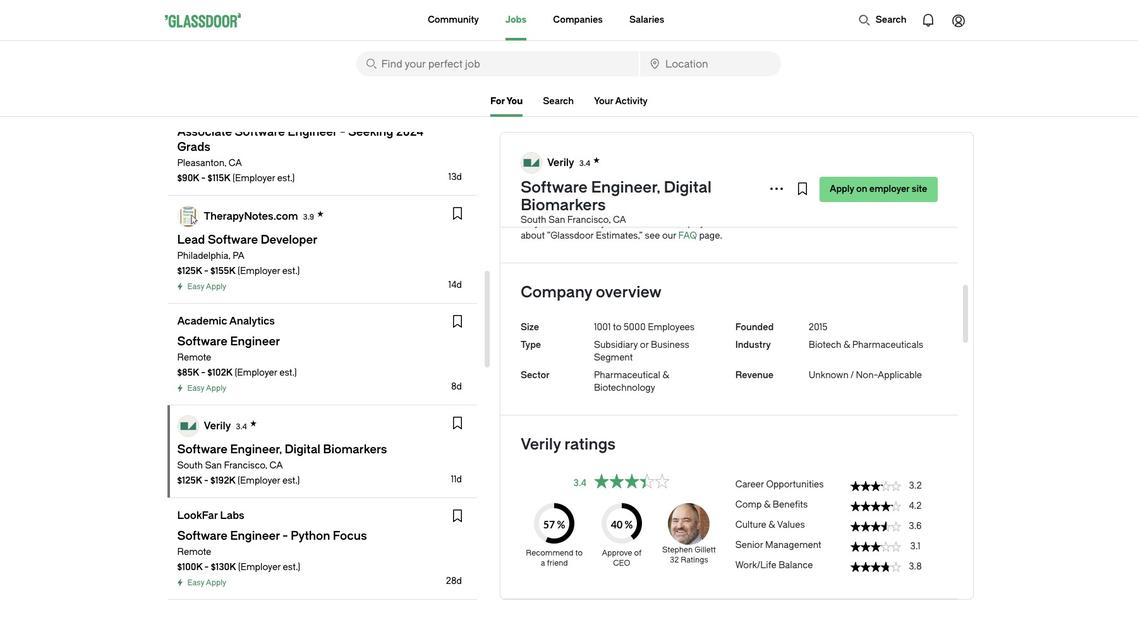 Task type: describe. For each thing, give the bounding box(es) containing it.
industry
[[736, 340, 771, 351]]

easy for academic analytics
[[187, 384, 204, 393]]

you
[[507, 96, 523, 107]]

learn
[[871, 218, 892, 229]]

companies
[[553, 15, 603, 25]]

est.) inside remote $100k - $130k (employer est.)
[[283, 563, 300, 573]]

career
[[736, 480, 764, 491]]

no
[[568, 218, 579, 229]]

0 vertical spatial $192k
[[917, 180, 938, 189]]

status for senior management
[[851, 542, 901, 552]]

32
[[670, 556, 679, 565]]

it
[[815, 205, 820, 216]]

1 horizontal spatial verily logo image
[[521, 153, 542, 173]]

on inside button
[[857, 184, 868, 195]]

Search keyword field
[[356, 51, 639, 76]]

data,
[[608, 218, 628, 229]]

by
[[598, 128, 606, 137]]

philadelphia, pa $125k - $155k (employer est.)
[[177, 251, 300, 277]]

lookfar labs
[[177, 510, 244, 522]]

comp & benefits 4.2 stars out of 5 element
[[736, 494, 938, 515]]

3.1
[[911, 542, 921, 552]]

about
[[521, 231, 545, 241]]

biotech
[[809, 340, 842, 351]]

jobs link
[[506, 0, 527, 40]]

3.8
[[909, 562, 922, 573]]

1 vertical spatial search
[[543, 96, 574, 107]]

therapynotes.com
[[204, 210, 298, 222]]

work/life balance
[[736, 561, 813, 571]]

or inside if an employer includes a salary or salary range on their job, we display it as an "employer estimate". if a job has no salary data, glassdoor displays a "glassdoor estimate" if available.  to learn more about "glassdoor estimates," see our
[[654, 205, 663, 216]]

has
[[551, 218, 566, 229]]

non-
[[856, 370, 878, 381]]

1 if from the top
[[521, 205, 526, 216]]

28d
[[446, 577, 462, 587]]

apply inside apply on employer site button
[[830, 184, 854, 195]]

$115k
[[208, 173, 231, 184]]

south san francisco, ca $125k - $192k (employer est.)
[[177, 461, 300, 487]]

pharmaceutical & biotechnology
[[594, 370, 669, 394]]

subsidiary
[[594, 340, 638, 351]]

to for 1001
[[613, 322, 622, 333]]

software
[[521, 179, 588, 197]]

$125k inside south san francisco, ca $125k - $192k (employer est.)
[[177, 476, 202, 487]]

unknown / non-applicable
[[809, 370, 922, 381]]

est.) inside remote $85k - $102k (employer est.)
[[280, 368, 297, 379]]

3.6
[[909, 522, 922, 532]]

san inside the software engineer, digital biomarkers south san francisco, ca
[[549, 215, 565, 226]]

(employer inside south san francisco, ca $125k - $192k (employer est.)
[[238, 476, 280, 487]]

comp & benefits
[[736, 500, 808, 511]]

$158,500 /yr (est.)
[[521, 163, 629, 184]]

pharmaceutical
[[594, 370, 661, 381]]

gillett
[[695, 546, 716, 555]]

apply for 28d
[[206, 579, 226, 588]]

analytics
[[229, 315, 275, 327]]

employees
[[648, 322, 695, 333]]

a inside "recommend to a friend"
[[541, 559, 545, 568]]

senior management
[[736, 540, 822, 551]]

3.4 stars out of 5 image
[[594, 474, 670, 494]]

$155k
[[211, 266, 236, 277]]

2 an from the left
[[834, 205, 844, 216]]

community
[[428, 15, 479, 25]]

"employer
[[846, 205, 890, 216]]

we
[[769, 205, 781, 216]]

includes
[[583, 205, 618, 216]]

south inside the software engineer, digital biomarkers south san francisco, ca
[[521, 215, 546, 226]]

your
[[594, 96, 614, 107]]

faq
[[679, 231, 697, 241]]

approve of ceo
[[602, 549, 642, 568]]

community link
[[428, 0, 479, 40]]

est.) inside south san francisco, ca $125k - $192k (employer est.)
[[283, 476, 300, 487]]

your activity
[[594, 96, 648, 107]]

0 vertical spatial $125k
[[658, 180, 679, 189]]

apply on employer site button
[[820, 177, 938, 202]]

culture & values 3.6 stars out of 5 element
[[736, 515, 938, 535]]

a up the 'data,'
[[620, 205, 625, 216]]

$90k
[[177, 173, 199, 184]]

estimate"
[[768, 218, 808, 229]]

as
[[822, 205, 832, 216]]

our
[[662, 231, 676, 241]]

none field search keyword
[[356, 51, 639, 76]]

career opportunities 3.2 stars out of 5 element
[[736, 474, 938, 494]]

search inside button
[[876, 15, 907, 25]]

5000
[[624, 322, 646, 333]]

management
[[766, 540, 822, 551]]

francisco, inside south san francisco, ca $125k - $192k (employer est.)
[[224, 461, 267, 472]]

1 vertical spatial verily
[[204, 420, 231, 432]]

if an employer includes a salary or salary range on their job, we display it as an "employer estimate". if a job has no salary data, glassdoor displays a "glassdoor estimate" if available.  to learn more about "glassdoor estimates," see our
[[521, 205, 934, 241]]

status for career opportunities
[[851, 482, 901, 492]]

digital
[[664, 179, 712, 197]]

job
[[536, 218, 549, 229]]

pa
[[233, 251, 245, 262]]

ca inside south san francisco, ca $125k - $192k (employer est.)
[[270, 461, 283, 472]]

stephen
[[662, 546, 693, 555]]

2 if from the top
[[521, 218, 526, 229]]

& for comp
[[764, 500, 771, 511]]

1 vertical spatial 3.4
[[236, 423, 247, 431]]

ceo stephen gillett image
[[668, 504, 710, 546]]

a left job
[[528, 218, 533, 229]]

easy for lookfar labs
[[187, 579, 204, 588]]

therapynotes.com logo image
[[178, 207, 198, 227]]

2 horizontal spatial salary
[[665, 205, 689, 216]]

employer for if an employer includes a salary or salary range on their job, we display it as an "employer estimate". if a job has no salary data, glassdoor displays a "glassdoor estimate" if available.  to learn more about "glassdoor estimates," see our
[[541, 205, 580, 216]]

jobs
[[506, 15, 527, 25]]

estimate provided by employer
[[531, 128, 642, 137]]

display
[[784, 205, 812, 216]]

(employer inside "philadelphia, pa $125k - $155k (employer est.)"
[[238, 266, 280, 277]]

pleasanton, ca $90k - $115k (employer est.)
[[177, 158, 295, 184]]

stephen gillett 32 ratings
[[662, 546, 716, 565]]

1001 to 5000 employees
[[594, 322, 695, 333]]

or inside subsidiary or business segment
[[640, 340, 649, 351]]

/yr
[[597, 168, 607, 179]]

1001
[[594, 322, 611, 333]]

pleasanton,
[[177, 158, 227, 169]]

- inside pleasanton, ca $90k - $115k (employer est.)
[[201, 173, 206, 184]]

salaries link
[[630, 0, 665, 40]]

site
[[912, 184, 928, 195]]

easy apply for lookfar
[[187, 579, 226, 588]]

available.
[[818, 218, 856, 229]]

remote for lookfar
[[177, 547, 211, 558]]

estimate
[[531, 128, 563, 137]]

francisco, inside the software engineer, digital biomarkers south san francisco, ca
[[568, 215, 611, 226]]

(employer inside pleasanton, ca $90k - $115k (employer est.)
[[233, 173, 275, 184]]

estimate".
[[892, 205, 934, 216]]

on inside if an employer includes a salary or salary range on their job, we display it as an "employer estimate". if a job has no salary data, glassdoor displays a "glassdoor estimate" if available.  to learn more about "glassdoor estimates," see our
[[718, 205, 729, 216]]

senior management 3.1 stars out of 5 element
[[736, 535, 938, 555]]

faq link
[[679, 231, 697, 241]]

none field search location
[[640, 51, 781, 76]]



Task type: vqa. For each thing, say whether or not it's contained in the screenshot.


Task type: locate. For each thing, give the bounding box(es) containing it.
status up company ratings element
[[594, 474, 670, 489]]

senior
[[736, 540, 763, 551]]

status left 3.6
[[851, 522, 901, 532]]

2 vertical spatial verily
[[521, 436, 561, 454]]

0 vertical spatial easy
[[187, 283, 204, 291]]

san up lookfar labs
[[205, 461, 222, 472]]

1 horizontal spatial san
[[549, 215, 565, 226]]

- inside "philadelphia, pa $125k - $155k (employer est.)"
[[204, 266, 208, 277]]

3.4 down ratings
[[574, 478, 587, 489]]

opportunities
[[766, 480, 824, 491]]

balance
[[779, 561, 813, 571]]

employer for apply on employer site
[[870, 184, 910, 195]]

1 an from the left
[[528, 205, 539, 216]]

philadelphia,
[[177, 251, 231, 262]]

an up job
[[528, 205, 539, 216]]

$130k
[[211, 563, 236, 573]]

ratings
[[565, 436, 616, 454]]

& for culture
[[769, 520, 775, 531]]

status left 3.8
[[851, 563, 901, 573]]

1 vertical spatial "glassdoor
[[547, 231, 594, 241]]

recommend
[[526, 549, 574, 558]]

(employer inside remote $100k - $130k (employer est.)
[[238, 563, 281, 573]]

(employer right the $115k
[[233, 173, 275, 184]]

of
[[634, 549, 642, 558]]

1 horizontal spatial employer
[[608, 128, 642, 137]]

- inside remote $85k - $102k (employer est.)
[[201, 368, 205, 379]]

0 horizontal spatial "glassdoor
[[547, 231, 594, 241]]

software engineer, digital biomarkers south san francisco, ca
[[521, 179, 712, 226]]

& inside "pharmaceutical & biotechnology"
[[663, 370, 669, 381]]

& down business
[[663, 370, 669, 381]]

range
[[692, 205, 716, 216]]

3 easy from the top
[[187, 579, 204, 588]]

1 easy apply from the top
[[187, 283, 226, 291]]

activity
[[615, 96, 648, 107]]

& left values
[[769, 520, 775, 531]]

ca inside pleasanton, ca $90k - $115k (employer est.)
[[229, 158, 242, 169]]

$192k up labs
[[211, 476, 236, 487]]

0 vertical spatial search
[[876, 15, 907, 25]]

& right biotech
[[844, 340, 850, 351]]

1 vertical spatial on
[[718, 205, 729, 216]]

verily ratings
[[521, 436, 616, 454]]

for you
[[491, 96, 523, 107]]

south up lookfar
[[177, 461, 203, 472]]

friend
[[547, 559, 568, 568]]

1 horizontal spatial or
[[654, 205, 663, 216]]

verily logo image up 'software'
[[521, 153, 542, 173]]

2 easy apply from the top
[[187, 384, 226, 393]]

salary
[[627, 205, 652, 216], [665, 205, 689, 216], [581, 218, 606, 229]]

applicable
[[878, 370, 922, 381]]

san inside south san francisco, ca $125k - $192k (employer est.)
[[205, 461, 222, 472]]

1 vertical spatial remote
[[177, 547, 211, 558]]

est.)
[[277, 173, 295, 184], [282, 266, 300, 277], [280, 368, 297, 379], [283, 476, 300, 487], [283, 563, 300, 573]]

displays
[[676, 218, 709, 229]]

- up lookfar labs
[[204, 476, 208, 487]]

engineer,
[[591, 179, 660, 197]]

0 vertical spatial 3.4
[[580, 159, 591, 168]]

easy apply down $155k
[[187, 283, 226, 291]]

size
[[521, 322, 539, 333]]

search link
[[543, 96, 574, 107]]

- inside remote $100k - $130k (employer est.)
[[205, 563, 209, 573]]

2 vertical spatial easy
[[187, 579, 204, 588]]

company rating trends element
[[736, 474, 938, 579]]

san
[[549, 215, 565, 226], [205, 461, 222, 472]]

employer right by
[[608, 128, 642, 137]]

remote for academic
[[177, 353, 211, 363]]

verily up 'software'
[[547, 156, 574, 168]]

0 vertical spatial employer
[[608, 128, 642, 137]]

(employer right the $130k
[[238, 563, 281, 573]]

ratings
[[681, 556, 708, 565]]

3.4 down the estimate provided by employer
[[580, 159, 591, 168]]

0 horizontal spatial verily logo image
[[178, 417, 198, 437]]

0 vertical spatial "glassdoor
[[719, 218, 765, 229]]

1 horizontal spatial salary
[[627, 205, 652, 216]]

if
[[810, 218, 815, 229]]

11d
[[451, 475, 462, 485]]

page.
[[699, 231, 723, 241]]

0 horizontal spatial $192k
[[211, 476, 236, 487]]

revenue
[[736, 370, 774, 381]]

2 vertical spatial ca
[[270, 461, 283, 472]]

sector
[[521, 370, 550, 381]]

easy apply down the $130k
[[187, 579, 226, 588]]

ca
[[229, 158, 242, 169], [613, 215, 626, 226], [270, 461, 283, 472]]

or down 1001 to 5000 employees
[[640, 340, 649, 351]]

apply up as
[[830, 184, 854, 195]]

2 vertical spatial employer
[[541, 205, 580, 216]]

culture
[[736, 520, 767, 531]]

$125k down philadelphia,
[[177, 266, 202, 277]]

francisco, up labs
[[224, 461, 267, 472]]

company ratings element
[[521, 504, 723, 569]]

type
[[521, 340, 541, 351]]

- right $85k
[[201, 368, 205, 379]]

glassdoor
[[631, 218, 674, 229]]

"glassdoor down their
[[719, 218, 765, 229]]

1 vertical spatial $192k
[[211, 476, 236, 487]]

$125k inside "philadelphia, pa $125k - $155k (employer est.)"
[[177, 266, 202, 277]]

1 vertical spatial easy
[[187, 384, 204, 393]]

- inside south san francisco, ca $125k - $192k (employer est.)
[[204, 476, 208, 487]]

status inside "work/life balance 3.8 stars out of 5" element
[[851, 563, 901, 573]]

to inside "recommend to a friend"
[[576, 549, 583, 558]]

0 horizontal spatial francisco,
[[224, 461, 267, 472]]

ca inside the software engineer, digital biomarkers south san francisco, ca
[[613, 215, 626, 226]]

biotechnology
[[594, 383, 655, 394]]

Search location field
[[640, 51, 781, 76]]

2 vertical spatial $125k
[[177, 476, 202, 487]]

employer inside if an employer includes a salary or salary range on their job, we display it as an "employer estimate". if a job has no salary data, glassdoor displays a "glassdoor estimate" if available.  to learn more about "glassdoor estimates," see our
[[541, 205, 580, 216]]

easy down $100k
[[187, 579, 204, 588]]

0 vertical spatial or
[[654, 205, 663, 216]]

1 vertical spatial to
[[576, 549, 583, 558]]

1 vertical spatial verily logo image
[[178, 417, 198, 437]]

remote
[[177, 353, 211, 363], [177, 547, 211, 558]]

status
[[594, 474, 670, 489], [851, 482, 901, 492], [851, 502, 901, 512], [851, 522, 901, 532], [851, 542, 901, 552], [851, 563, 901, 573]]

(est.)
[[610, 168, 629, 179]]

1 horizontal spatial francisco,
[[568, 215, 611, 226]]

status inside senior management 3.1 stars out of 5 element
[[851, 542, 901, 552]]

$192k up estimate".
[[917, 180, 938, 189]]

&
[[844, 340, 850, 351], [663, 370, 669, 381], [764, 500, 771, 511], [769, 520, 775, 531]]

employer inside button
[[870, 184, 910, 195]]

& for pharmaceutical
[[663, 370, 669, 381]]

apply
[[830, 184, 854, 195], [206, 283, 226, 291], [206, 384, 226, 393], [206, 579, 226, 588]]

status left 4.2
[[851, 502, 901, 512]]

1 vertical spatial or
[[640, 340, 649, 351]]

1 vertical spatial if
[[521, 218, 526, 229]]

status for comp & benefits
[[851, 502, 901, 512]]

2 horizontal spatial ca
[[613, 215, 626, 226]]

1 none field from the left
[[356, 51, 639, 76]]

0 horizontal spatial an
[[528, 205, 539, 216]]

apply for 14d
[[206, 283, 226, 291]]

easy apply for academic
[[187, 384, 226, 393]]

comp
[[736, 500, 762, 511]]

-
[[201, 173, 206, 184], [204, 266, 208, 277], [201, 368, 205, 379], [204, 476, 208, 487], [205, 563, 209, 573]]

0 vertical spatial to
[[613, 322, 622, 333]]

business
[[651, 340, 690, 351]]

(employer inside remote $85k - $102k (employer est.)
[[235, 368, 277, 379]]

- down philadelphia,
[[204, 266, 208, 277]]

remote inside remote $100k - $130k (employer est.)
[[177, 547, 211, 558]]

1 vertical spatial easy apply
[[187, 384, 226, 393]]

easy apply
[[187, 283, 226, 291], [187, 384, 226, 393], [187, 579, 226, 588]]

status inside comp & benefits 4.2 stars out of 5 element
[[851, 502, 901, 512]]

status for culture & values
[[851, 522, 901, 532]]

verily logo image down $85k
[[178, 417, 198, 437]]

14d
[[449, 280, 462, 291]]

status left 3.2 in the right bottom of the page
[[851, 482, 901, 492]]

to for recommend
[[576, 549, 583, 558]]

apply for 8d
[[206, 384, 226, 393]]

a up page.
[[712, 218, 717, 229]]

& right comp
[[764, 500, 771, 511]]

$102k
[[207, 368, 233, 379]]

easy down philadelphia,
[[187, 283, 204, 291]]

0 vertical spatial remote
[[177, 353, 211, 363]]

1 horizontal spatial search
[[876, 15, 907, 25]]

employer up has
[[541, 205, 580, 216]]

companies link
[[553, 0, 603, 40]]

1 horizontal spatial on
[[857, 184, 868, 195]]

a down recommend
[[541, 559, 545, 568]]

0 vertical spatial san
[[549, 215, 565, 226]]

& for biotech
[[844, 340, 850, 351]]

0 vertical spatial easy apply
[[187, 283, 226, 291]]

to right 1001
[[613, 322, 622, 333]]

south inside south san francisco, ca $125k - $192k (employer est.)
[[177, 461, 203, 472]]

apply down $102k
[[206, 384, 226, 393]]

remote $85k - $102k (employer est.)
[[177, 353, 297, 379]]

0 vertical spatial verily logo image
[[521, 153, 542, 173]]

(employer right $102k
[[235, 368, 277, 379]]

$125k up lookfar
[[177, 476, 202, 487]]

verily logo image
[[521, 153, 542, 173], [178, 417, 198, 437]]

$192k inside south san francisco, ca $125k - $192k (employer est.)
[[211, 476, 236, 487]]

2 vertical spatial 3.4
[[574, 478, 587, 489]]

1 horizontal spatial ca
[[270, 461, 283, 472]]

1 easy from the top
[[187, 283, 204, 291]]

est.) inside pleasanton, ca $90k - $115k (employer est.)
[[277, 173, 295, 184]]

apply down the $130k
[[206, 579, 226, 588]]

2 none field from the left
[[640, 51, 781, 76]]

biomarkers
[[521, 197, 606, 214]]

status for work/life balance
[[851, 563, 901, 573]]

more
[[894, 218, 916, 229]]

if
[[521, 205, 526, 216], [521, 218, 526, 229]]

on up "employer
[[857, 184, 868, 195]]

recommend to a friend
[[526, 549, 583, 568]]

0 horizontal spatial to
[[576, 549, 583, 558]]

estimates,"
[[596, 231, 643, 241]]

salary up glassdoor at the right top of page
[[627, 205, 652, 216]]

apply down $155k
[[206, 283, 226, 291]]

1 horizontal spatial an
[[834, 205, 844, 216]]

1 horizontal spatial to
[[613, 322, 622, 333]]

2 remote from the top
[[177, 547, 211, 558]]

2 vertical spatial easy apply
[[187, 579, 226, 588]]

1 horizontal spatial south
[[521, 215, 546, 226]]

1 remote from the top
[[177, 353, 211, 363]]

remote inside remote $85k - $102k (employer est.)
[[177, 353, 211, 363]]

company
[[521, 284, 592, 302]]

search button
[[852, 8, 913, 33]]

on left their
[[718, 205, 729, 216]]

(employer
[[233, 173, 275, 184], [238, 266, 280, 277], [235, 368, 277, 379], [238, 476, 280, 487], [238, 563, 281, 573]]

1 vertical spatial $125k
[[177, 266, 202, 277]]

1 horizontal spatial none field
[[640, 51, 781, 76]]

$100k
[[177, 563, 203, 573]]

3.4 up south san francisco, ca $125k - $192k (employer est.)
[[236, 423, 247, 431]]

0 horizontal spatial ca
[[229, 158, 242, 169]]

0 vertical spatial if
[[521, 205, 526, 216]]

1 vertical spatial san
[[205, 461, 222, 472]]

to right recommend
[[576, 549, 583, 558]]

2 horizontal spatial employer
[[870, 184, 910, 195]]

1 vertical spatial francisco,
[[224, 461, 267, 472]]

academic analytics
[[177, 315, 275, 327]]

0 horizontal spatial or
[[640, 340, 649, 351]]

& inside comp & benefits 4.2 stars out of 5 element
[[764, 500, 771, 511]]

0 horizontal spatial employer
[[541, 205, 580, 216]]

3.2
[[909, 481, 922, 492]]

lookfar
[[177, 510, 218, 522]]

1 vertical spatial employer
[[870, 184, 910, 195]]

0 horizontal spatial search
[[543, 96, 574, 107]]

san right job
[[549, 215, 565, 226]]

an right as
[[834, 205, 844, 216]]

0 horizontal spatial south
[[177, 461, 203, 472]]

your activity link
[[594, 96, 648, 107]]

remote up $85k
[[177, 353, 211, 363]]

"glassdoor down no
[[547, 231, 594, 241]]

biotech & pharmaceuticals
[[809, 340, 924, 351]]

founded
[[736, 322, 774, 333]]

0 vertical spatial south
[[521, 215, 546, 226]]

2015
[[809, 322, 828, 333]]

& inside culture & values 3.6 stars out of 5 element
[[769, 520, 775, 531]]

francisco, down biomarkers
[[568, 215, 611, 226]]

verily up south san francisco, ca $125k - $192k (employer est.)
[[204, 420, 231, 432]]

faq page.
[[679, 231, 723, 241]]

verily left ratings
[[521, 436, 561, 454]]

0 horizontal spatial san
[[205, 461, 222, 472]]

None field
[[356, 51, 639, 76], [640, 51, 781, 76]]

ceo
[[613, 559, 630, 568]]

0 vertical spatial francisco,
[[568, 215, 611, 226]]

easy down $85k
[[187, 384, 204, 393]]

- right $90k
[[201, 173, 206, 184]]

status inside culture & values 3.6 stars out of 5 element
[[851, 522, 901, 532]]

$125k up glassdoor at the right top of page
[[658, 180, 679, 189]]

remote up $100k
[[177, 547, 211, 558]]

work/life
[[736, 561, 777, 571]]

1 horizontal spatial $192k
[[917, 180, 938, 189]]

for you link
[[491, 96, 523, 117]]

subsidiary or business segment
[[594, 340, 690, 363]]

1 vertical spatial south
[[177, 461, 203, 472]]

0 vertical spatial ca
[[229, 158, 242, 169]]

1 horizontal spatial "glassdoor
[[719, 218, 765, 229]]

est.) inside "philadelphia, pa $125k - $155k (employer est.)"
[[282, 266, 300, 277]]

salary down includes
[[581, 218, 606, 229]]

- left the $130k
[[205, 563, 209, 573]]

values
[[777, 520, 805, 531]]

salary up displays
[[665, 205, 689, 216]]

1 vertical spatial ca
[[613, 215, 626, 226]]

(employer down "pa"
[[238, 266, 280, 277]]

0 vertical spatial verily
[[547, 156, 574, 168]]

or up glassdoor at the right top of page
[[654, 205, 663, 216]]

south up the about
[[521, 215, 546, 226]]

3 easy apply from the top
[[187, 579, 226, 588]]

verily
[[547, 156, 574, 168], [204, 420, 231, 432], [521, 436, 561, 454]]

2 easy from the top
[[187, 384, 204, 393]]

(employer up labs
[[238, 476, 280, 487]]

status left 3.1
[[851, 542, 901, 552]]

0 horizontal spatial on
[[718, 205, 729, 216]]

overview
[[596, 284, 662, 302]]

segment
[[594, 353, 633, 363]]

employer left site
[[870, 184, 910, 195]]

0 horizontal spatial none field
[[356, 51, 639, 76]]

$158,500
[[521, 163, 595, 184]]

status inside career opportunities 3.2 stars out of 5 element
[[851, 482, 901, 492]]

company overview
[[521, 284, 662, 302]]

0 vertical spatial on
[[857, 184, 868, 195]]

easy apply down $102k
[[187, 384, 226, 393]]

0 horizontal spatial salary
[[581, 218, 606, 229]]

work/life balance 3.8 stars out of 5 element
[[736, 555, 938, 575]]

remote $100k - $130k (employer est.)
[[177, 547, 300, 573]]



